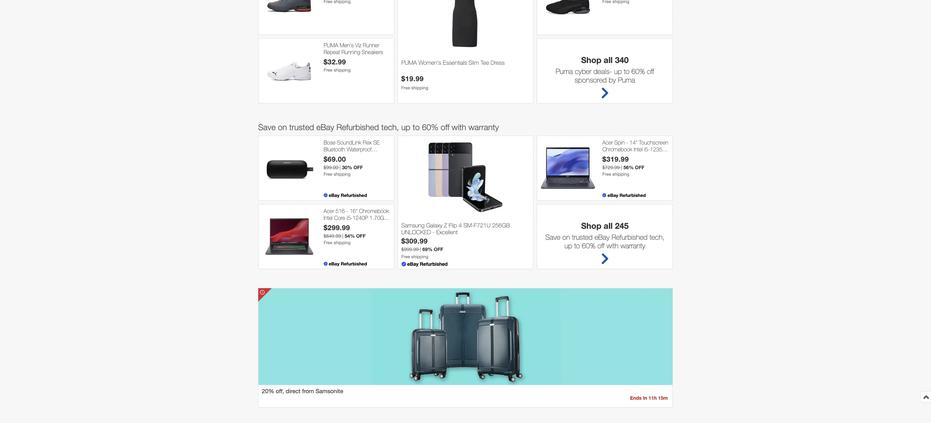 Task type: locate. For each thing, give the bounding box(es) containing it.
0 horizontal spatial up
[[402, 123, 411, 132]]

0 vertical spatial acer
[[603, 140, 613, 146]]

1 vertical spatial intel
[[324, 215, 333, 221]]

0 horizontal spatial acer
[[324, 208, 334, 215]]

puma men's viz runner repeat running sneakers $32.99 free shipping
[[324, 42, 383, 73]]

acer left spin on the top right of the page
[[603, 140, 613, 146]]

2 horizontal spatial 256gb
[[637, 153, 654, 159]]

refurbished
[[337, 123, 379, 132], [324, 160, 351, 166], [341, 193, 367, 198], [620, 193, 646, 198], [612, 233, 648, 242], [341, 262, 367, 267], [420, 262, 448, 267]]

i5-
[[645, 146, 651, 153], [347, 215, 353, 221]]

1 horizontal spatial puma
[[402, 59, 417, 66]]

| left 30%
[[340, 165, 341, 170]]

sponsored
[[575, 76, 607, 84]]

ebay refurbished
[[329, 193, 367, 198], [608, 193, 646, 198], [329, 262, 367, 267], [407, 262, 448, 267]]

deals-
[[594, 67, 613, 76]]

0 vertical spatial tech,
[[382, 123, 399, 132]]

1 vertical spatial chromeos
[[324, 228, 350, 234]]

0 vertical spatial with
[[452, 123, 467, 132]]

ebay
[[317, 123, 334, 132], [329, 193, 340, 198], [608, 193, 619, 198], [595, 233, 610, 242], [329, 262, 340, 267], [407, 262, 419, 267]]

1 horizontal spatial 8gb
[[625, 153, 636, 159]]

to for deals-
[[624, 67, 630, 76]]

1 vertical spatial save
[[546, 233, 561, 242]]

certified
[[346, 153, 364, 159]]

puma men's viz runner repeat running sneakers link
[[324, 42, 391, 56]]

chromebook up the 1.70ghz
[[359, 208, 389, 215]]

chromeos
[[603, 160, 629, 166], [324, 228, 350, 234]]

off inside $299.99 $649.99 | 54% off free shipping
[[356, 233, 366, 239]]

8gb up $649.99 at the left bottom of page
[[324, 222, 334, 228]]

shipping down 69%
[[412, 255, 429, 260]]

puma
[[556, 67, 573, 76], [618, 76, 636, 84]]

2 shop from the top
[[582, 221, 602, 231]]

0 vertical spatial trusted
[[289, 123, 314, 132]]

1 vertical spatial puma
[[402, 59, 417, 66]]

8gb inside acer spin - 14" touchscreen chromebook intel i5-1235u 1.30ghz 8gb 256gb chromeos
[[625, 153, 636, 159]]

off
[[648, 67, 655, 76], [441, 123, 450, 132], [354, 165, 363, 170], [635, 165, 645, 170], [356, 233, 366, 239], [598, 242, 605, 250], [434, 247, 444, 253]]

to inside shop all 245 save on trusted ebay refurbished tech, up to 60% off with warranty
[[575, 242, 580, 250]]

| inside $69.00 $99.00 | 30% off free shipping
[[340, 165, 341, 170]]

free down $649.99 at the left bottom of page
[[324, 240, 333, 246]]

flex
[[363, 140, 372, 146]]

0 vertical spatial save
[[258, 123, 276, 132]]

60%
[[632, 67, 646, 76], [422, 123, 439, 132], [582, 242, 596, 250]]

0 horizontal spatial on
[[278, 123, 287, 132]]

free down $729.99
[[603, 172, 612, 177]]

to
[[624, 67, 630, 76], [413, 123, 420, 132], [575, 242, 580, 250]]

i5- inside acer 516 - 16" chromebook intel core i5-1240p 1.70ghz 8gb ram 256gb ssd chromeos
[[347, 215, 353, 221]]

8gb for $299.99
[[324, 222, 334, 228]]

0 vertical spatial puma
[[324, 42, 339, 49]]

1 horizontal spatial -
[[433, 229, 435, 236]]

0 horizontal spatial 8gb
[[324, 222, 334, 228]]

1 all from the top
[[604, 55, 613, 65]]

$999.99
[[402, 247, 419, 253]]

refurbished down speaker,
[[324, 160, 351, 166]]

1 vertical spatial all
[[604, 221, 613, 231]]

1 vertical spatial shop
[[582, 221, 602, 231]]

all inside shop all 340 puma cyber deals- up to 60% off sponsored by puma
[[604, 55, 613, 65]]

1 vertical spatial chromebook
[[359, 208, 389, 215]]

1.30ghz
[[603, 153, 624, 159]]

256gb down 1240p
[[349, 222, 365, 228]]

1 vertical spatial with
[[607, 242, 619, 250]]

puma
[[324, 42, 339, 49], [402, 59, 417, 66]]

0 horizontal spatial chromeos
[[324, 228, 350, 234]]

0 horizontal spatial 60%
[[422, 123, 439, 132]]

0 vertical spatial -
[[627, 140, 629, 146]]

i5- for $319.99
[[645, 146, 651, 153]]

1 horizontal spatial i5-
[[645, 146, 651, 153]]

0 horizontal spatial puma
[[556, 67, 573, 76]]

2 vertical spatial to
[[575, 242, 580, 250]]

0 horizontal spatial intel
[[324, 215, 333, 221]]

0 vertical spatial to
[[624, 67, 630, 76]]

ebay refurbished up 16"
[[329, 193, 367, 198]]

sm-
[[464, 222, 474, 229]]

shipping down $32.99
[[334, 68, 351, 73]]

1 vertical spatial puma
[[618, 76, 636, 84]]

trusted
[[289, 123, 314, 132], [572, 233, 593, 242]]

1 horizontal spatial acer
[[603, 140, 613, 146]]

ends in 11h 15m
[[631, 396, 668, 402]]

free inside puma men's viz runner repeat running sneakers $32.99 free shipping
[[324, 68, 333, 73]]

up inside shop all 340 puma cyber deals- up to 60% off sponsored by puma
[[615, 67, 622, 76]]

bose soundlink flex se bluetooth waterproof speaker, certified refurbished link
[[324, 140, 391, 166]]

cyber
[[575, 67, 592, 76]]

1 horizontal spatial save
[[546, 233, 561, 242]]

ebay refurbished down the 56% at the right
[[608, 193, 646, 198]]

1 horizontal spatial up
[[565, 242, 573, 250]]

f721u
[[474, 222, 491, 229]]

warranty
[[469, 123, 499, 132], [621, 242, 646, 250]]

i5- down 16"
[[347, 215, 353, 221]]

with
[[452, 123, 467, 132], [607, 242, 619, 250]]

1 vertical spatial 60%
[[422, 123, 439, 132]]

- inside acer 516 - 16" chromebook intel core i5-1240p 1.70ghz 8gb ram 256gb ssd chromeos
[[347, 208, 349, 215]]

0 horizontal spatial chromebook
[[359, 208, 389, 215]]

free down "$19.99"
[[402, 85, 410, 90]]

acer for $299.99
[[324, 208, 334, 215]]

$729.99
[[603, 165, 620, 170]]

| left the 56% at the right
[[622, 165, 623, 170]]

256gb right f721u
[[493, 222, 510, 229]]

60% inside shop all 245 save on trusted ebay refurbished tech, up to 60% off with warranty
[[582, 242, 596, 250]]

shop all 245 save on trusted ebay refurbished tech, up to 60% off with warranty
[[546, 221, 665, 250]]

0 horizontal spatial 256gb
[[349, 222, 365, 228]]

warranty inside shop all 245 save on trusted ebay refurbished tech, up to 60% off with warranty
[[621, 242, 646, 250]]

refurbished down 245
[[612, 233, 648, 242]]

-
[[627, 140, 629, 146], [347, 208, 349, 215], [433, 229, 435, 236]]

chromeos down 1.30ghz
[[603, 160, 629, 166]]

puma women's essentials slim tee dress
[[402, 59, 505, 66]]

8gb for $319.99
[[625, 153, 636, 159]]

| inside samsung galaxy z flip 4 sm-f721u 256gb unlocked - excellent $309.99 $999.99 | 69% off free shipping
[[420, 247, 421, 253]]

1 vertical spatial i5-
[[347, 215, 353, 221]]

shop
[[582, 55, 602, 65], [582, 221, 602, 231]]

0 horizontal spatial with
[[452, 123, 467, 132]]

256gb down 1235u
[[637, 153, 654, 159]]

intel inside acer 516 - 16" chromebook intel core i5-1240p 1.70ghz 8gb ram 256gb ssd chromeos
[[324, 215, 333, 221]]

1 horizontal spatial tech,
[[650, 233, 665, 242]]

acer inside acer spin - 14" touchscreen chromebook intel i5-1235u 1.30ghz 8gb 256gb chromeos
[[603, 140, 613, 146]]

puma up "$19.99"
[[402, 59, 417, 66]]

0 horizontal spatial warranty
[[469, 123, 499, 132]]

$19.99
[[402, 74, 424, 83]]

8gb
[[625, 153, 636, 159], [324, 222, 334, 228]]

ebay refurbished down 54%
[[329, 262, 367, 267]]

0 vertical spatial intel
[[634, 146, 643, 153]]

1 vertical spatial acer
[[324, 208, 334, 215]]

256gb
[[637, 153, 654, 159], [349, 222, 365, 228], [493, 222, 510, 229]]

1 horizontal spatial chromeos
[[603, 160, 629, 166]]

shop inside shop all 245 save on trusted ebay refurbished tech, up to 60% off with warranty
[[582, 221, 602, 231]]

0 vertical spatial 60%
[[632, 67, 646, 76]]

shipping inside '$319.99 $729.99 | 56% off free shipping'
[[613, 172, 630, 177]]

puma right by
[[618, 76, 636, 84]]

free
[[324, 68, 333, 73], [402, 85, 410, 90], [324, 172, 333, 177], [603, 172, 612, 177], [324, 240, 333, 246], [402, 255, 410, 260]]

2 horizontal spatial up
[[615, 67, 622, 76]]

intel inside acer spin - 14" touchscreen chromebook intel i5-1235u 1.30ghz 8gb 256gb chromeos
[[634, 146, 643, 153]]

0 horizontal spatial save
[[258, 123, 276, 132]]

0 horizontal spatial to
[[413, 123, 420, 132]]

all up deals-
[[604, 55, 613, 65]]

0 vertical spatial all
[[604, 55, 613, 65]]

ssd
[[367, 222, 377, 228]]

$309.99
[[402, 237, 428, 245]]

0 vertical spatial chromebook
[[603, 146, 633, 153]]

all left 245
[[604, 221, 613, 231]]

0 vertical spatial up
[[615, 67, 622, 76]]

256gb inside acer 516 - 16" chromebook intel core i5-1240p 1.70ghz 8gb ram 256gb ssd chromeos
[[349, 222, 365, 228]]

2 all from the top
[[604, 221, 613, 231]]

chromebook
[[603, 146, 633, 153], [359, 208, 389, 215]]

1 horizontal spatial 60%
[[582, 242, 596, 250]]

256gb inside samsung galaxy z flip 4 sm-f721u 256gb unlocked - excellent $309.99 $999.99 | 69% off free shipping
[[493, 222, 510, 229]]

shop up cyber
[[582, 55, 602, 65]]

0 horizontal spatial i5-
[[347, 215, 353, 221]]

up
[[615, 67, 622, 76], [402, 123, 411, 132], [565, 242, 573, 250]]

bluetooth
[[324, 146, 345, 153]]

1 vertical spatial warranty
[[621, 242, 646, 250]]

1 shop from the top
[[582, 55, 602, 65]]

puma for puma women's essentials slim tee dress
[[402, 59, 417, 66]]

puma up repeat
[[324, 42, 339, 49]]

acer inside acer 516 - 16" chromebook intel core i5-1240p 1.70ghz 8gb ram 256gb ssd chromeos
[[324, 208, 334, 215]]

0 vertical spatial 8gb
[[625, 153, 636, 159]]

1 horizontal spatial 256gb
[[493, 222, 510, 229]]

all inside shop all 245 save on trusted ebay refurbished tech, up to 60% off with warranty
[[604, 221, 613, 231]]

2 vertical spatial up
[[565, 242, 573, 250]]

shop for shop all 245
[[582, 221, 602, 231]]

15m
[[659, 396, 668, 402]]

i5- for $299.99
[[347, 215, 353, 221]]

2 horizontal spatial to
[[624, 67, 630, 76]]

off inside '$319.99 $729.99 | 56% off free shipping'
[[635, 165, 645, 170]]

chromeos down "ram" on the bottom left of page
[[324, 228, 350, 234]]

| left 54%
[[343, 234, 344, 239]]

running
[[342, 49, 361, 55]]

save inside shop all 245 save on trusted ebay refurbished tech, up to 60% off with warranty
[[546, 233, 561, 242]]

acer left 516
[[324, 208, 334, 215]]

- down galaxy
[[433, 229, 435, 236]]

1 horizontal spatial trusted
[[572, 233, 593, 242]]

0 horizontal spatial puma
[[324, 42, 339, 49]]

1 horizontal spatial with
[[607, 242, 619, 250]]

1 horizontal spatial intel
[[634, 146, 643, 153]]

all
[[604, 55, 613, 65], [604, 221, 613, 231]]

bose soundlink flex se bluetooth waterproof speaker, certified refurbished
[[324, 140, 380, 166]]

- inside acer spin - 14" touchscreen chromebook intel i5-1235u 1.30ghz 8gb 256gb chromeos
[[627, 140, 629, 146]]

intel
[[634, 146, 643, 153], [324, 215, 333, 221]]

free down $999.99
[[402, 255, 410, 260]]

to inside shop all 340 puma cyber deals- up to 60% off sponsored by puma
[[624, 67, 630, 76]]

unlocked
[[402, 229, 431, 236]]

| for $69.00
[[340, 165, 341, 170]]

shipping inside the $19.99 free shipping
[[412, 85, 429, 90]]

| inside '$319.99 $729.99 | 56% off free shipping'
[[622, 165, 623, 170]]

1 vertical spatial trusted
[[572, 233, 593, 242]]

from
[[302, 389, 314, 395]]

2 vertical spatial -
[[433, 229, 435, 236]]

refurbished up 16"
[[341, 193, 367, 198]]

acer 516 - 16" chromebook intel core i5-1240p 1.70ghz 8gb ram 256gb ssd chromeos link
[[324, 208, 391, 234]]

1 vertical spatial up
[[402, 123, 411, 132]]

2 vertical spatial 60%
[[582, 242, 596, 250]]

shop left 245
[[582, 221, 602, 231]]

intel left core
[[324, 215, 333, 221]]

1 horizontal spatial chromebook
[[603, 146, 633, 153]]

$99.00
[[324, 165, 339, 170]]

refurbished inside shop all 245 save on trusted ebay refurbished tech, up to 60% off with warranty
[[612, 233, 648, 242]]

0 horizontal spatial trusted
[[289, 123, 314, 132]]

1 vertical spatial tech,
[[650, 233, 665, 242]]

- left 16"
[[347, 208, 349, 215]]

1 vertical spatial to
[[413, 123, 420, 132]]

puma left cyber
[[556, 67, 573, 76]]

60% inside shop all 340 puma cyber deals- up to 60% off sponsored by puma
[[632, 67, 646, 76]]

shipping down "$19.99"
[[412, 85, 429, 90]]

1 horizontal spatial to
[[575, 242, 580, 250]]

| left 69%
[[420, 247, 421, 253]]

ebay refurbished for $69.00
[[329, 193, 367, 198]]

- left 14"
[[627, 140, 629, 146]]

shop inside shop all 340 puma cyber deals- up to 60% off sponsored by puma
[[582, 55, 602, 65]]

ends
[[631, 396, 642, 402]]

ebay refurbished down 69%
[[407, 262, 448, 267]]

puma inside puma men's viz runner repeat running sneakers $32.99 free shipping
[[324, 42, 339, 49]]

0 vertical spatial chromeos
[[603, 160, 629, 166]]

56%
[[624, 165, 634, 170]]

2 horizontal spatial 60%
[[632, 67, 646, 76]]

acer
[[603, 140, 613, 146], [324, 208, 334, 215]]

refurbished down 54%
[[341, 262, 367, 267]]

chromebook down spin on the top right of the page
[[603, 146, 633, 153]]

shipping down 54%
[[334, 240, 351, 246]]

i5- inside acer spin - 14" touchscreen chromebook intel i5-1235u 1.30ghz 8gb 256gb chromeos
[[645, 146, 651, 153]]

0 horizontal spatial -
[[347, 208, 349, 215]]

8gb inside acer 516 - 16" chromebook intel core i5-1240p 1.70ghz 8gb ram 256gb ssd chromeos
[[324, 222, 334, 228]]

4
[[459, 222, 462, 229]]

2 horizontal spatial -
[[627, 140, 629, 146]]

0 vertical spatial puma
[[556, 67, 573, 76]]

| inside $299.99 $649.99 | 54% off free shipping
[[343, 234, 344, 239]]

i5- down touchscreen
[[645, 146, 651, 153]]

ebay refurbished for $309.99
[[407, 262, 448, 267]]

ebay inside shop all 245 save on trusted ebay refurbished tech, up to 60% off with warranty
[[595, 233, 610, 242]]

shipping down 30%
[[334, 172, 351, 177]]

on
[[278, 123, 287, 132], [563, 233, 570, 242]]

1 vertical spatial 8gb
[[324, 222, 334, 228]]

1 vertical spatial on
[[563, 233, 570, 242]]

|
[[340, 165, 341, 170], [622, 165, 623, 170], [343, 234, 344, 239], [420, 247, 421, 253]]

0 vertical spatial warranty
[[469, 123, 499, 132]]

on inside shop all 245 save on trusted ebay refurbished tech, up to 60% off with warranty
[[563, 233, 570, 242]]

refurbished down 69%
[[420, 262, 448, 267]]

1240p
[[353, 215, 368, 221]]

0 vertical spatial i5-
[[645, 146, 651, 153]]

8gb up the 56% at the right
[[625, 153, 636, 159]]

chromeos inside acer spin - 14" touchscreen chromebook intel i5-1235u 1.30ghz 8gb 256gb chromeos
[[603, 160, 629, 166]]

acer for $319.99
[[603, 140, 613, 146]]

free down $99.00
[[324, 172, 333, 177]]

20% off, direct from samsonite
[[262, 389, 343, 395]]

1 horizontal spatial on
[[563, 233, 570, 242]]

trusted inside shop all 245 save on trusted ebay refurbished tech, up to 60% off with warranty
[[572, 233, 593, 242]]

save
[[258, 123, 276, 132], [546, 233, 561, 242]]

intel down 14"
[[634, 146, 643, 153]]

1 vertical spatial -
[[347, 208, 349, 215]]

free down $32.99
[[324, 68, 333, 73]]

shipping down the 56% at the right
[[613, 172, 630, 177]]

0 vertical spatial shop
[[582, 55, 602, 65]]

1 horizontal spatial warranty
[[621, 242, 646, 250]]

1 horizontal spatial puma
[[618, 76, 636, 84]]



Task type: vqa. For each thing, say whether or not it's contained in the screenshot.
Free in $69.00 $99.00 | 30% off Free shipping
yes



Task type: describe. For each thing, give the bounding box(es) containing it.
$299.99 $649.99 | 54% off free shipping
[[324, 224, 366, 246]]

free inside $69.00 $99.00 | 30% off free shipping
[[324, 172, 333, 177]]

in
[[643, 396, 648, 402]]

men's
[[340, 42, 354, 49]]

$69.00
[[324, 155, 346, 163]]

acer spin - 14" touchscreen chromebook intel i5-1235u 1.30ghz 8gb 256gb chromeos
[[603, 140, 669, 166]]

samsung
[[402, 222, 425, 229]]

chromebook inside acer spin - 14" touchscreen chromebook intel i5-1235u 1.30ghz 8gb 256gb chromeos
[[603, 146, 633, 153]]

$299.99
[[324, 224, 350, 232]]

by
[[609, 76, 616, 84]]

69%
[[423, 247, 433, 253]]

samsung galaxy z flip 4 sm-f721u 256gb unlocked - excellent link
[[402, 222, 530, 237]]

essentials
[[443, 59, 467, 66]]

sneakers
[[362, 49, 383, 55]]

- for $319.99
[[627, 140, 629, 146]]

up for tech,
[[402, 123, 411, 132]]

excellent
[[437, 229, 458, 236]]

refurbished up soundlink at the top of page
[[337, 123, 379, 132]]

off inside samsung galaxy z flip 4 sm-f721u 256gb unlocked - excellent $309.99 $999.99 | 69% off free shipping
[[434, 247, 444, 253]]

340
[[615, 55, 629, 65]]

ram
[[336, 222, 347, 228]]

ebay for $319.99
[[608, 193, 619, 198]]

60% for with
[[422, 123, 439, 132]]

puma women's essentials slim tee dress link
[[402, 59, 530, 74]]

0 vertical spatial on
[[278, 123, 287, 132]]

ebay for $309.99
[[407, 262, 419, 267]]

14"
[[630, 140, 638, 146]]

spin
[[615, 140, 625, 146]]

off inside shop all 245 save on trusted ebay refurbished tech, up to 60% off with warranty
[[598, 242, 605, 250]]

off inside $69.00 $99.00 | 30% off free shipping
[[354, 165, 363, 170]]

slim
[[469, 59, 479, 66]]

- for $299.99
[[347, 208, 349, 215]]

shop all 340 puma cyber deals- up to 60% off sponsored by puma
[[556, 55, 655, 84]]

acer spin - 14" touchscreen chromebook intel i5-1235u 1.30ghz 8gb 256gb chromeos link
[[603, 140, 670, 166]]

soundlink
[[337, 140, 362, 146]]

shop for shop all 340
[[582, 55, 602, 65]]

16"
[[350, 208, 358, 215]]

shipping inside puma men's viz runner repeat running sneakers $32.99 free shipping
[[334, 68, 351, 73]]

$319.99 $729.99 | 56% off free shipping
[[603, 155, 645, 177]]

1235u
[[651, 146, 667, 153]]

direct
[[286, 389, 301, 395]]

refurbished inside bose soundlink flex se bluetooth waterproof speaker, certified refurbished
[[324, 160, 351, 166]]

ebay refurbished for $319.99
[[608, 193, 646, 198]]

1.70ghz
[[370, 215, 391, 221]]

$649.99
[[324, 234, 341, 239]]

| for $299.99
[[343, 234, 344, 239]]

with inside shop all 245 save on trusted ebay refurbished tech, up to 60% off with warranty
[[607, 242, 619, 250]]

all for 245
[[604, 221, 613, 231]]

ebay refurbished for $299.99
[[329, 262, 367, 267]]

all for 340
[[604, 55, 613, 65]]

tech, inside shop all 245 save on trusted ebay refurbished tech, up to 60% off with warranty
[[650, 233, 665, 242]]

save on trusted ebay refurbished tech, up to 60% off with warranty
[[258, 123, 499, 132]]

shipping inside samsung galaxy z flip 4 sm-f721u 256gb unlocked - excellent $309.99 $999.99 | 69% off free shipping
[[412, 255, 429, 260]]

women's
[[419, 59, 442, 66]]

flip
[[449, 222, 457, 229]]

$32.99
[[324, 58, 346, 66]]

refurbished down the 56% at the right
[[620, 193, 646, 198]]

free inside '$319.99 $729.99 | 56% off free shipping'
[[603, 172, 612, 177]]

repeat
[[324, 49, 340, 55]]

to for tech,
[[413, 123, 420, 132]]

245
[[615, 221, 629, 231]]

256gb inside acer spin - 14" touchscreen chromebook intel i5-1235u 1.30ghz 8gb 256gb chromeos
[[637, 153, 654, 159]]

free inside $299.99 $649.99 | 54% off free shipping
[[324, 240, 333, 246]]

puma for puma men's viz runner repeat running sneakers $32.99 free shipping
[[324, 42, 339, 49]]

viz
[[355, 42, 362, 49]]

free inside the $19.99 free shipping
[[402, 85, 410, 90]]

core
[[334, 215, 345, 221]]

galaxy
[[426, 222, 443, 229]]

| for $319.99
[[622, 165, 623, 170]]

se
[[374, 140, 380, 146]]

acer 516 - 16" chromebook intel core i5-1240p 1.70ghz 8gb ram 256gb ssd chromeos
[[324, 208, 391, 234]]

dress
[[491, 59, 505, 66]]

off inside shop all 340 puma cyber deals- up to 60% off sponsored by puma
[[648, 67, 655, 76]]

0 horizontal spatial tech,
[[382, 123, 399, 132]]

ebay for $69.00
[[329, 193, 340, 198]]

up for deals-
[[615, 67, 622, 76]]

20%
[[262, 389, 274, 395]]

shipping inside $69.00 $99.00 | 30% off free shipping
[[334, 172, 351, 177]]

516
[[336, 208, 345, 215]]

shipping inside $299.99 $649.99 | 54% off free shipping
[[334, 240, 351, 246]]

30%
[[342, 165, 352, 170]]

samsung galaxy z flip 4 sm-f721u 256gb unlocked - excellent $309.99 $999.99 | 69% off free shipping
[[402, 222, 510, 260]]

speaker,
[[324, 153, 344, 159]]

11h
[[649, 396, 657, 402]]

touchscreen
[[640, 140, 669, 146]]

up inside shop all 245 save on trusted ebay refurbished tech, up to 60% off with warranty
[[565, 242, 573, 250]]

bose
[[324, 140, 336, 146]]

tee
[[481, 59, 489, 66]]

54%
[[345, 233, 355, 239]]

$19.99 free shipping
[[402, 74, 429, 90]]

runner
[[363, 42, 380, 49]]

ebay for $299.99
[[329, 262, 340, 267]]

samsonite
[[316, 389, 343, 395]]

free inside samsung galaxy z flip 4 sm-f721u 256gb unlocked - excellent $309.99 $999.99 | 69% off free shipping
[[402, 255, 410, 260]]

off,
[[276, 389, 284, 395]]

waterproof
[[347, 146, 372, 153]]

- inside samsung galaxy z flip 4 sm-f721u 256gb unlocked - excellent $309.99 $999.99 | 69% off free shipping
[[433, 229, 435, 236]]

chromeos inside acer 516 - 16" chromebook intel core i5-1240p 1.70ghz 8gb ram 256gb ssd chromeos
[[324, 228, 350, 234]]

$319.99
[[603, 155, 629, 163]]

z
[[444, 222, 448, 229]]

chromebook inside acer 516 - 16" chromebook intel core i5-1240p 1.70ghz 8gb ram 256gb ssd chromeos
[[359, 208, 389, 215]]

60% for sponsored
[[632, 67, 646, 76]]

$69.00 $99.00 | 30% off free shipping
[[324, 155, 363, 177]]



